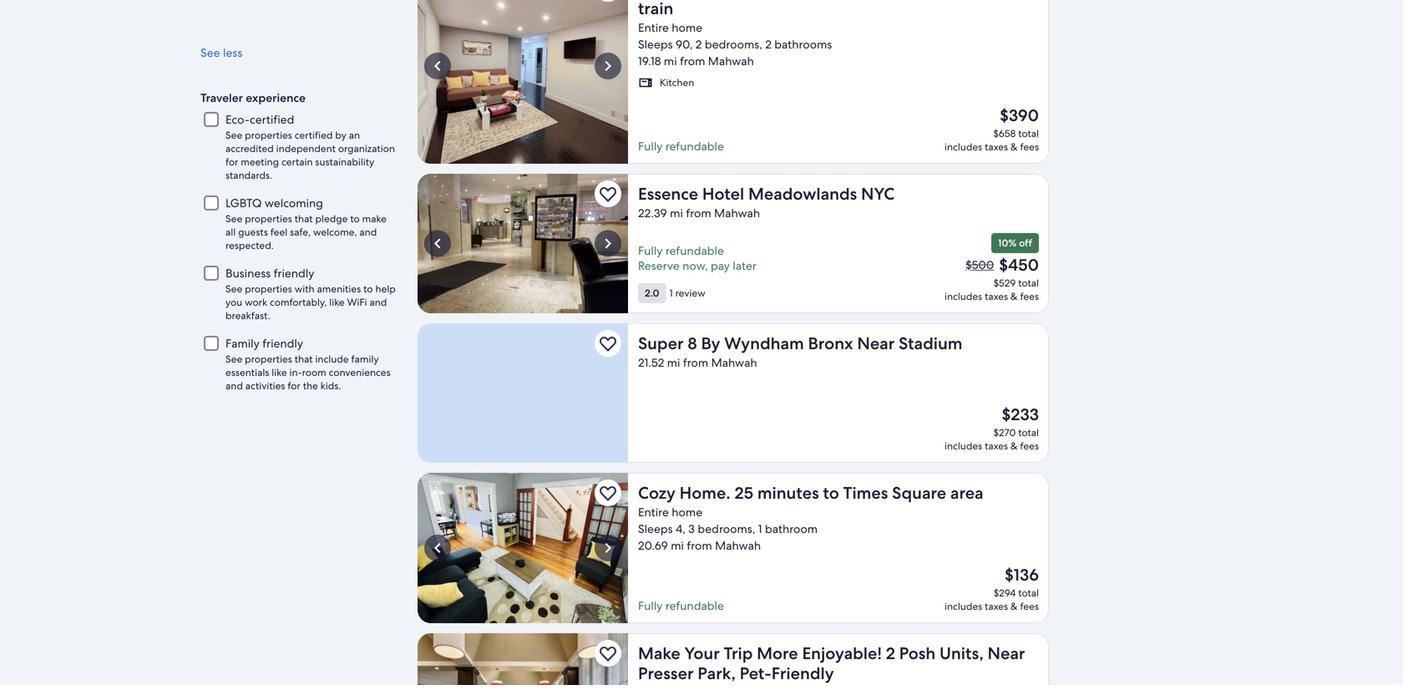 Task type: locate. For each thing, give the bounding box(es) containing it.
& down $529
[[1011, 290, 1018, 303]]

fees down $136
[[1020, 600, 1039, 613]]

fees down $450
[[1020, 290, 1039, 303]]

1 vertical spatial bedrooms,
[[698, 521, 756, 536]]

& down the $294
[[1011, 600, 1018, 613]]

1 vertical spatial to
[[364, 283, 373, 295]]

0 vertical spatial that
[[295, 212, 313, 225]]

1 total from the top
[[1019, 127, 1039, 140]]

1 vertical spatial entire
[[638, 505, 669, 520]]

accredited
[[226, 142, 274, 155]]

2
[[696, 37, 702, 52], [765, 37, 772, 52], [886, 642, 896, 664]]

20.69
[[638, 538, 668, 553]]

see for family friendly
[[226, 353, 242, 366]]

properties up work at the left
[[245, 283, 292, 295]]

standards.
[[226, 169, 273, 182]]

entire inside entire home sleeps 90, 2 bedrooms, 2 bathrooms 19.18 mi from mahwah
[[638, 20, 669, 35]]

refundable for $390
[[666, 139, 724, 154]]

3 fees from the top
[[1020, 439, 1039, 452]]

see
[[201, 45, 220, 60], [226, 129, 242, 142], [226, 212, 242, 225], [226, 283, 242, 295], [226, 353, 242, 366]]

2 left bathrooms on the top right of the page
[[765, 37, 772, 52]]

for down in-
[[288, 379, 301, 392]]

& down $270
[[1011, 439, 1018, 452]]

to left make
[[350, 212, 360, 225]]

see inside lgbtq welcoming see properties that pledge to make all guests feel safe, welcome, and respected.
[[226, 212, 242, 225]]

2 sleeps from the top
[[638, 521, 673, 536]]

taxes for $136
[[985, 600, 1008, 613]]

includes for $390
[[945, 140, 983, 153]]

1 vertical spatial 1
[[758, 521, 762, 536]]

2 home from the top
[[672, 505, 703, 520]]

conveniences
[[329, 366, 391, 379]]

fully refundable for $136
[[638, 598, 724, 613]]

2 vertical spatial to
[[823, 482, 839, 504]]

from down 'hotel' in the right of the page
[[686, 206, 712, 221]]

room
[[302, 366, 326, 379]]

more
[[757, 642, 798, 664]]

$450
[[999, 254, 1039, 276]]

1 vertical spatial friendly
[[263, 336, 303, 351]]

mi right 19.18
[[664, 53, 677, 69]]

home up 90,
[[672, 20, 703, 35]]

mahwah down by
[[712, 355, 757, 370]]

1 right 2.0
[[670, 287, 673, 300]]

friendly
[[274, 266, 315, 281], [263, 336, 303, 351]]

0 vertical spatial bedrooms,
[[705, 37, 763, 52]]

2 entire from the top
[[638, 505, 669, 520]]

3 fully from the top
[[638, 598, 663, 613]]

mi right 21.52
[[667, 355, 680, 370]]

to left times
[[823, 482, 839, 504]]

3 includes from the top
[[945, 439, 983, 452]]

total inside $136 $294 total includes taxes & fees
[[1019, 586, 1039, 599]]

1 horizontal spatial like
[[329, 296, 345, 309]]

you
[[226, 296, 242, 309]]

3 total from the top
[[1019, 426, 1039, 439]]

near inside the make your trip more enjoyable! 2 posh units, near presser park, pet-friendly
[[988, 642, 1026, 664]]

Save Essence Hotel Meadowlands NYC to a trip checkbox
[[595, 180, 622, 207]]

includes inside $390 $658 total includes taxes & fees
[[945, 140, 983, 153]]

to for welcoming
[[350, 212, 360, 225]]

1 refundable from the top
[[666, 139, 724, 154]]

fully refundable up the essence
[[638, 139, 724, 154]]

from inside entire home sleeps 90, 2 bedrooms, 2 bathrooms 19.18 mi from mahwah
[[680, 53, 705, 69]]

1 fully refundable from the top
[[638, 139, 724, 154]]

0 vertical spatial fully refundable
[[638, 139, 724, 154]]

traveler
[[201, 90, 243, 105]]

0 vertical spatial home
[[672, 20, 703, 35]]

19.18
[[638, 53, 661, 69]]

0 vertical spatial entire
[[638, 20, 669, 35]]

taxes down $658
[[985, 140, 1008, 153]]

properties
[[245, 129, 292, 142], [245, 212, 292, 225], [245, 283, 292, 295], [245, 353, 292, 366]]

mi
[[664, 53, 677, 69], [670, 206, 683, 221], [667, 355, 680, 370], [671, 538, 684, 553]]

1 vertical spatial fully refundable
[[638, 598, 724, 613]]

total down $136
[[1019, 586, 1039, 599]]

that up in-
[[295, 353, 313, 366]]

friendly for family friendly
[[263, 336, 303, 351]]

work
[[245, 296, 267, 309]]

1 includes from the top
[[945, 140, 983, 153]]

see inside eco-certified see properties certified by an accredited independent organization for meeting certain sustainability standards.
[[226, 129, 242, 142]]

0 horizontal spatial like
[[272, 366, 287, 379]]

3 & from the top
[[1011, 439, 1018, 452]]

see up you
[[226, 283, 242, 295]]

living area image
[[418, 473, 628, 623]]

reception image
[[418, 174, 628, 313]]

total down $390 on the right top of the page
[[1019, 127, 1039, 140]]

0 horizontal spatial near
[[857, 333, 895, 354]]

from down 3
[[687, 538, 712, 553]]

fully down 22.39
[[638, 243, 663, 258]]

fully refundable
[[638, 139, 724, 154], [638, 598, 724, 613]]

show previous image for cozy home.  25 minutes  to times square area image
[[428, 538, 448, 558]]

and down help
[[370, 296, 387, 309]]

3 properties from the top
[[245, 283, 292, 295]]

1 left bathroom
[[758, 521, 762, 536]]

$390 $658 total includes taxes & fees
[[945, 104, 1039, 153]]

see up all
[[226, 212, 242, 225]]

properties up essentials
[[245, 353, 292, 366]]

interior image
[[418, 0, 628, 164], [418, 633, 628, 685]]

see inside business friendly see properties with amenities to help you work comfortably, like wifi and breakfast.
[[226, 283, 242, 295]]

2 taxes from the top
[[985, 290, 1008, 303]]

1 that from the top
[[295, 212, 313, 225]]

fully
[[638, 139, 663, 154], [638, 243, 663, 258], [638, 598, 663, 613]]

0 horizontal spatial 1
[[670, 287, 673, 300]]

fees inside '$233 $270 total includes taxes & fees'
[[1020, 439, 1039, 452]]

certified up 'independent'
[[295, 129, 333, 142]]

2 horizontal spatial 2
[[886, 642, 896, 664]]

total down $233
[[1019, 426, 1039, 439]]

taxes
[[985, 140, 1008, 153], [985, 290, 1008, 303], [985, 439, 1008, 452], [985, 600, 1008, 613]]

0 vertical spatial to
[[350, 212, 360, 225]]

& for $233
[[1011, 439, 1018, 452]]

and down essentials
[[226, 379, 243, 392]]

enjoyable!
[[802, 642, 882, 664]]

friendly inside family friendly see properties that include family essentials like in-room conveniences and activities for the kids.
[[263, 336, 303, 351]]

& inside $136 $294 total includes taxes & fees
[[1011, 600, 1018, 613]]

near
[[857, 333, 895, 354], [988, 642, 1026, 664]]

1 vertical spatial sleeps
[[638, 521, 673, 536]]

sleeps up 19.18
[[638, 37, 673, 52]]

mahwah down 25
[[715, 538, 761, 553]]

2 includes from the top
[[945, 290, 983, 303]]

2 total from the top
[[1019, 277, 1039, 289]]

fully up make
[[638, 598, 663, 613]]

area
[[951, 482, 984, 504]]

3 refundable from the top
[[666, 598, 724, 613]]

organization
[[338, 142, 395, 155]]

4 total from the top
[[1019, 586, 1039, 599]]

friendly up with
[[274, 266, 315, 281]]

business friendly see properties with amenities to help you work comfortably, like wifi and breakfast.
[[226, 266, 396, 322]]

entire up 19.18
[[638, 20, 669, 35]]

refundable up the essence
[[666, 139, 724, 154]]

that inside lgbtq welcoming see properties that pledge to make all guests feel safe, welcome, and respected.
[[295, 212, 313, 225]]

that up safe,
[[295, 212, 313, 225]]

for up standards.
[[226, 156, 238, 168]]

2 that from the top
[[295, 353, 313, 366]]

for
[[226, 156, 238, 168], [288, 379, 301, 392]]

fees down $390 on the right top of the page
[[1020, 140, 1039, 153]]

pledge
[[315, 212, 348, 225]]

1 vertical spatial refundable
[[666, 243, 724, 258]]

entire inside cozy home.  25 minutes  to times square area entire home sleeps 4, 3 bedrooms, 1 bathroom 20.69 mi from mahwah
[[638, 505, 669, 520]]

home up 3
[[672, 505, 703, 520]]

1 horizontal spatial to
[[364, 283, 373, 295]]

mahwah right 19.18
[[708, 53, 754, 69]]

fully refundable for $390
[[638, 139, 724, 154]]

mahwah down 'hotel' in the right of the page
[[714, 206, 760, 221]]

Save Super 8 By Wyndham Bronx Near Stadium to a trip checkbox
[[595, 330, 622, 357]]

2 inside the make your trip more enjoyable! 2 posh units, near presser park, pet-friendly
[[886, 642, 896, 664]]

bedrooms,
[[705, 37, 763, 52], [698, 521, 756, 536]]

total inside $390 $658 total includes taxes & fees
[[1019, 127, 1039, 140]]

fully refundable up your at the bottom
[[638, 598, 724, 613]]

and inside business friendly see properties with amenities to help you work comfortably, like wifi and breakfast.
[[370, 296, 387, 309]]

properties inside eco-certified see properties certified by an accredited independent organization for meeting certain sustainability standards.
[[245, 129, 292, 142]]

bathrooms
[[775, 37, 832, 52]]

2 left posh
[[886, 642, 896, 664]]

bedrooms, inside entire home sleeps 90, 2 bedrooms, 2 bathrooms 19.18 mi from mahwah
[[705, 37, 763, 52]]

see inside family friendly see properties that include family essentials like in-room conveniences and activities for the kids.
[[226, 353, 242, 366]]

0 vertical spatial sleeps
[[638, 37, 673, 52]]

fees inside $136 $294 total includes taxes & fees
[[1020, 600, 1039, 613]]

2 horizontal spatial to
[[823, 482, 839, 504]]

properties inside family friendly see properties that include family essentials like in-room conveniences and activities for the kids.
[[245, 353, 292, 366]]

2.0
[[645, 287, 660, 300]]

super
[[638, 333, 684, 354]]

family
[[351, 353, 379, 366]]

to inside lgbtq welcoming see properties that pledge to make all guests feel safe, welcome, and respected.
[[350, 212, 360, 225]]

fees down $233
[[1020, 439, 1039, 452]]

from down 90,
[[680, 53, 705, 69]]

properties inside business friendly see properties with amenities to help you work comfortably, like wifi and breakfast.
[[245, 283, 292, 295]]

& inside '$233 $270 total includes taxes & fees'
[[1011, 439, 1018, 452]]

entire down cozy
[[638, 505, 669, 520]]

1 & from the top
[[1011, 140, 1018, 153]]

3 taxes from the top
[[985, 439, 1008, 452]]

includes inside $136 $294 total includes taxes & fees
[[945, 600, 983, 613]]

refundable up review
[[666, 243, 724, 258]]

business
[[226, 266, 271, 281]]

see down family
[[226, 353, 242, 366]]

certain
[[282, 156, 313, 168]]

4 properties from the top
[[245, 353, 292, 366]]

1 properties from the top
[[245, 129, 292, 142]]

sleeps up 20.69
[[638, 521, 673, 536]]

0 vertical spatial friendly
[[274, 266, 315, 281]]

amenities
[[317, 283, 361, 295]]

3
[[689, 521, 695, 536]]

welcoming
[[265, 196, 323, 211]]

properties up accredited
[[245, 129, 292, 142]]

1 taxes from the top
[[985, 140, 1008, 153]]

from inside cozy home.  25 minutes  to times square area entire home sleeps 4, 3 bedrooms, 1 bathroom 20.69 mi from mahwah
[[687, 538, 712, 553]]

eco-certified see properties certified by an accredited independent organization for meeting certain sustainability standards.
[[226, 112, 395, 182]]

2 fees from the top
[[1020, 290, 1039, 303]]

in-
[[290, 366, 302, 379]]

for inside family friendly see properties that include family essentials like in-room conveniences and activities for the kids.
[[288, 379, 301, 392]]

10% off $500 $450 $529 total includes taxes & fees
[[945, 236, 1039, 303]]

& inside $390 $658 total includes taxes & fees
[[1011, 140, 1018, 153]]

1 sleeps from the top
[[638, 37, 673, 52]]

like down amenities
[[329, 296, 345, 309]]

0 vertical spatial near
[[857, 333, 895, 354]]

& inside 10% off $500 $450 $529 total includes taxes & fees
[[1011, 290, 1018, 303]]

1 vertical spatial that
[[295, 353, 313, 366]]

2 vertical spatial fully
[[638, 598, 663, 613]]

posh
[[899, 642, 936, 664]]

fully up the essence
[[638, 139, 663, 154]]

from
[[680, 53, 705, 69], [686, 206, 712, 221], [683, 355, 709, 370], [687, 538, 712, 553]]

0 horizontal spatial to
[[350, 212, 360, 225]]

certified
[[250, 112, 294, 127], [295, 129, 333, 142]]

that for friendly
[[295, 353, 313, 366]]

show previous image for essence hotel meadowlands nyc image
[[428, 234, 448, 254]]

to left help
[[364, 283, 373, 295]]

bedrooms, right 3
[[698, 521, 756, 536]]

properties inside lgbtq welcoming see properties that pledge to make all guests feel safe, welcome, and respected.
[[245, 212, 292, 225]]

0 vertical spatial and
[[360, 226, 377, 239]]

4 fees from the top
[[1020, 600, 1039, 613]]

2 fully from the top
[[638, 243, 663, 258]]

taxes inside $136 $294 total includes taxes & fees
[[985, 600, 1008, 613]]

taxes inside $390 $658 total includes taxes & fees
[[985, 140, 1008, 153]]

1 vertical spatial fully
[[638, 243, 663, 258]]

properties up feel
[[245, 212, 292, 225]]

mi down "4,"
[[671, 538, 684, 553]]

includes inside '$233 $270 total includes taxes & fees'
[[945, 439, 983, 452]]

that inside family friendly see properties that include family essentials like in-room conveniences and activities for the kids.
[[295, 353, 313, 366]]

taxes down $529
[[985, 290, 1008, 303]]

mi inside cozy home.  25 minutes  to times square area entire home sleeps 4, 3 bedrooms, 1 bathroom 20.69 mi from mahwah
[[671, 538, 684, 553]]

super 8 by wyndham bronx near stadium 21.52 mi from mahwah
[[638, 333, 963, 370]]

and inside lgbtq welcoming see properties that pledge to make all guests feel safe, welcome, and respected.
[[360, 226, 377, 239]]

1 horizontal spatial for
[[288, 379, 301, 392]]

and down make
[[360, 226, 377, 239]]

properties for lgbtq
[[245, 212, 292, 225]]

4 taxes from the top
[[985, 600, 1008, 613]]

sleeps
[[638, 37, 673, 52], [638, 521, 673, 536]]

from inside the super 8 by wyndham bronx near stadium 21.52 mi from mahwah
[[683, 355, 709, 370]]

entire
[[638, 20, 669, 35], [638, 505, 669, 520]]

properties for family
[[245, 353, 292, 366]]

0 vertical spatial like
[[329, 296, 345, 309]]

taxes for $390
[[985, 140, 1008, 153]]

1 vertical spatial home
[[672, 505, 703, 520]]

fees inside $390 $658 total includes taxes & fees
[[1020, 140, 1039, 153]]

from down "8"
[[683, 355, 709, 370]]

total inside '$233 $270 total includes taxes & fees'
[[1019, 426, 1039, 439]]

1 entire from the top
[[638, 20, 669, 35]]

to inside business friendly see properties with amenities to help you work comfortably, like wifi and breakfast.
[[364, 283, 373, 295]]

2 fully refundable from the top
[[638, 598, 724, 613]]

mi down the essence
[[670, 206, 683, 221]]

2 properties from the top
[[245, 212, 292, 225]]

home
[[672, 20, 703, 35], [672, 505, 703, 520]]

& down $658
[[1011, 140, 1018, 153]]

4 includes from the top
[[945, 600, 983, 613]]

0 horizontal spatial for
[[226, 156, 238, 168]]

21.52
[[638, 355, 664, 370]]

mahwah
[[708, 53, 754, 69], [714, 206, 760, 221], [712, 355, 757, 370], [715, 538, 761, 553]]

sleeps inside cozy home.  25 minutes  to times square area entire home sleeps 4, 3 bedrooms, 1 bathroom 20.69 mi from mahwah
[[638, 521, 673, 536]]

with
[[295, 283, 315, 295]]

nyc
[[861, 183, 895, 205]]

like left in-
[[272, 366, 287, 379]]

your
[[685, 642, 720, 664]]

1 inside cozy home.  25 minutes  to times square area entire home sleeps 4, 3 bedrooms, 1 bathroom 20.69 mi from mahwah
[[758, 521, 762, 536]]

bedrooms, right 90,
[[705, 37, 763, 52]]

0 vertical spatial refundable
[[666, 139, 724, 154]]

1 vertical spatial interior image
[[418, 633, 628, 685]]

presser
[[638, 663, 694, 684]]

25
[[735, 482, 754, 504]]

4 & from the top
[[1011, 600, 1018, 613]]

minutes
[[758, 482, 819, 504]]

total for $136
[[1019, 586, 1039, 599]]

friendly
[[772, 663, 834, 684]]

refundable
[[666, 139, 724, 154], [666, 243, 724, 258], [666, 598, 724, 613]]

mahwah inside the super 8 by wyndham bronx near stadium 21.52 mi from mahwah
[[712, 355, 757, 370]]

2 refundable from the top
[[666, 243, 724, 258]]

1 horizontal spatial near
[[988, 642, 1026, 664]]

$500 button
[[964, 257, 996, 272]]

show next image for cozy home.  25 minutes  to times square area image
[[598, 538, 618, 558]]

that
[[295, 212, 313, 225], [295, 353, 313, 366]]

friendly up in-
[[263, 336, 303, 351]]

2 vertical spatial and
[[226, 379, 243, 392]]

taxes down $270
[[985, 439, 1008, 452]]

1 fully from the top
[[638, 139, 663, 154]]

like inside family friendly see properties that include family essentials like in-room conveniences and activities for the kids.
[[272, 366, 287, 379]]

2 vertical spatial refundable
[[666, 598, 724, 613]]

taxes inside '$233 $270 total includes taxes & fees'
[[985, 439, 1008, 452]]

0 vertical spatial fully
[[638, 139, 663, 154]]

refundable for $136
[[666, 598, 724, 613]]

see down eco-
[[226, 129, 242, 142]]

1 fees from the top
[[1020, 140, 1039, 153]]

refundable up your at the bottom
[[666, 598, 724, 613]]

1 vertical spatial and
[[370, 296, 387, 309]]

to
[[350, 212, 360, 225], [364, 283, 373, 295], [823, 482, 839, 504]]

taxes down the $294
[[985, 600, 1008, 613]]

includes for $233
[[945, 439, 983, 452]]

near right units,
[[988, 642, 1026, 664]]

0 vertical spatial interior image
[[418, 0, 628, 164]]

to for friendly
[[364, 283, 373, 295]]

near right bronx
[[857, 333, 895, 354]]

cozy
[[638, 482, 676, 504]]

meadowlands
[[749, 183, 857, 205]]

1 horizontal spatial 1
[[758, 521, 762, 536]]

friendly inside business friendly see properties with amenities to help you work comfortably, like wifi and breakfast.
[[274, 266, 315, 281]]

an
[[349, 129, 360, 142]]

1 vertical spatial like
[[272, 366, 287, 379]]

1 vertical spatial for
[[288, 379, 301, 392]]

2 right 90,
[[696, 37, 702, 52]]

like
[[329, 296, 345, 309], [272, 366, 287, 379]]

total down $450
[[1019, 277, 1039, 289]]

certified down experience
[[250, 112, 294, 127]]

1 vertical spatial near
[[988, 642, 1026, 664]]

1 home from the top
[[672, 20, 703, 35]]

2 & from the top
[[1011, 290, 1018, 303]]

0 vertical spatial for
[[226, 156, 238, 168]]



Task type: vqa. For each thing, say whether or not it's contained in the screenshot.
Bundle flight + hotel to save
no



Task type: describe. For each thing, give the bounding box(es) containing it.
and for welcoming
[[360, 226, 377, 239]]

family
[[226, 336, 260, 351]]

wifi
[[347, 296, 367, 309]]

to inside cozy home.  25 minutes  to times square area entire home sleeps 4, 3 bedrooms, 1 bathroom 20.69 mi from mahwah
[[823, 482, 839, 504]]

mahwah inside entire home sleeps 90, 2 bedrooms, 2 bathrooms 19.18 mi from mahwah
[[708, 53, 754, 69]]

and for friendly
[[370, 296, 387, 309]]

later
[[733, 258, 757, 273]]

22.39
[[638, 206, 667, 221]]

for inside eco-certified see properties certified by an accredited independent organization for meeting certain sustainability standards.
[[226, 156, 238, 168]]

taxes inside 10% off $500 $450 $529 total includes taxes & fees
[[985, 290, 1008, 303]]

comfortably,
[[270, 296, 327, 309]]

$233 $270 total includes taxes & fees
[[945, 404, 1039, 452]]

friendly for business friendly
[[274, 266, 315, 281]]

& for $136
[[1011, 600, 1018, 613]]

0 horizontal spatial 2
[[696, 37, 702, 52]]

now,
[[683, 258, 708, 273]]

mi inside the super 8 by wyndham bronx near stadium 21.52 mi from mahwah
[[667, 355, 680, 370]]

1 review
[[670, 287, 706, 300]]

near inside the super 8 by wyndham bronx near stadium 21.52 mi from mahwah
[[857, 333, 895, 354]]

help
[[376, 283, 396, 295]]

sleeps inside entire home sleeps 90, 2 bedrooms, 2 bathrooms 19.18 mi from mahwah
[[638, 37, 673, 52]]

essence
[[638, 183, 699, 205]]

show previous image for comfortable 1 family home in tuckahoe that's near train image
[[428, 56, 448, 76]]

all
[[226, 226, 236, 239]]

8
[[688, 333, 697, 354]]

mahwah inside essence hotel meadowlands nyc 22.39 mi from mahwah
[[714, 206, 760, 221]]

10%
[[998, 236, 1017, 249]]

see left less at the top left of page
[[201, 45, 220, 60]]

essence hotel meadowlands nyc 22.39 mi from mahwah
[[638, 183, 895, 221]]

total for $390
[[1019, 127, 1039, 140]]

make
[[362, 212, 387, 225]]

small image
[[638, 75, 653, 90]]

kitchen
[[660, 76, 695, 89]]

fully for $390
[[638, 139, 663, 154]]

$390
[[1000, 104, 1039, 126]]

guests
[[238, 226, 268, 239]]

properties for eco-
[[245, 129, 292, 142]]

see less
[[201, 45, 242, 60]]

breakfast.
[[226, 309, 270, 322]]

park,
[[698, 663, 736, 684]]

1 interior image from the top
[[418, 0, 628, 164]]

total for $233
[[1019, 426, 1039, 439]]

off
[[1019, 236, 1033, 249]]

refundable inside the 'fully refundable reserve now, pay later'
[[666, 243, 724, 258]]

that for welcoming
[[295, 212, 313, 225]]

Save Cozy Home.  25 minutes  to Times Square area to a trip checkbox
[[595, 480, 622, 506]]

reserve
[[638, 258, 680, 273]]

1 horizontal spatial 2
[[765, 37, 772, 52]]

less
[[223, 45, 242, 60]]

mi inside essence hotel meadowlands nyc 22.39 mi from mahwah
[[670, 206, 683, 221]]

total inside 10% off $500 $450 $529 total includes taxes & fees
[[1019, 277, 1039, 289]]

home inside cozy home.  25 minutes  to times square area entire home sleeps 4, 3 bedrooms, 1 bathroom 20.69 mi from mahwah
[[672, 505, 703, 520]]

the
[[303, 379, 318, 392]]

fully inside the 'fully refundable reserve now, pay later'
[[638, 243, 663, 258]]

$294
[[994, 586, 1016, 599]]

2 interior image from the top
[[418, 633, 628, 685]]

fees for $390
[[1020, 140, 1039, 153]]

meeting
[[241, 156, 279, 168]]

includes for $136
[[945, 600, 983, 613]]

entire home sleeps 90, 2 bedrooms, 2 bathrooms 19.18 mi from mahwah
[[638, 20, 832, 69]]

trip
[[724, 642, 753, 664]]

fees for $233
[[1020, 439, 1039, 452]]

0 vertical spatial 1
[[670, 287, 673, 300]]

1 vertical spatial certified
[[295, 129, 333, 142]]

welcome,
[[313, 226, 357, 239]]

square
[[892, 482, 947, 504]]

wyndham
[[725, 333, 804, 354]]

traveler experience
[[201, 90, 306, 105]]

$500
[[966, 257, 994, 272]]

bathroom
[[765, 521, 818, 536]]

taxes for $233
[[985, 439, 1008, 452]]

0 vertical spatial certified
[[250, 112, 294, 127]]

see less button
[[201, 45, 398, 60]]

and inside family friendly see properties that include family essentials like in-room conveniences and activities for the kids.
[[226, 379, 243, 392]]

see for lgbtq welcoming
[[226, 212, 242, 225]]

fully for $136
[[638, 598, 663, 613]]

$136 $294 total includes taxes & fees
[[945, 564, 1039, 613]]

feel
[[271, 226, 288, 239]]

make your trip more enjoyable! 2 posh units, near presser park, pet-friendly
[[638, 642, 1026, 684]]

include
[[315, 353, 349, 366]]

see for business friendly
[[226, 283, 242, 295]]

home.
[[680, 482, 731, 504]]

$233
[[1002, 404, 1039, 425]]

Save Make Your Trip More Enjoyable! 2 Posh Units, Near Presser Park, Pet-Friendly to a trip checkbox
[[595, 640, 622, 667]]

sustainability
[[315, 156, 375, 168]]

activities
[[245, 379, 285, 392]]

lgbtq welcoming see properties that pledge to make all guests feel safe, welcome, and respected.
[[226, 196, 387, 252]]

see for eco-certified
[[226, 129, 242, 142]]

like inside business friendly see properties with amenities to help you work comfortably, like wifi and breakfast.
[[329, 296, 345, 309]]

fully refundable reserve now, pay later
[[638, 243, 757, 273]]

& for $390
[[1011, 140, 1018, 153]]

by
[[701, 333, 721, 354]]

pay
[[711, 258, 730, 273]]

fees inside 10% off $500 $450 $529 total includes taxes & fees
[[1020, 290, 1039, 303]]

experience
[[246, 90, 306, 105]]

bronx
[[808, 333, 853, 354]]

properties for business
[[245, 283, 292, 295]]

respected.
[[226, 239, 274, 252]]

cozy home.  25 minutes  to times square area entire home sleeps 4, 3 bedrooms, 1 bathroom 20.69 mi from mahwah
[[638, 482, 984, 553]]

90,
[[676, 37, 693, 52]]

show next image for essence hotel meadowlands nyc image
[[598, 234, 618, 254]]

essentials
[[226, 366, 269, 379]]

stadium
[[899, 333, 963, 354]]

$270
[[994, 426, 1016, 439]]

bedrooms, inside cozy home.  25 minutes  to times square area entire home sleeps 4, 3 bedrooms, 1 bathroom 20.69 mi from mahwah
[[698, 521, 756, 536]]

units,
[[940, 642, 984, 664]]

hotel
[[703, 183, 745, 205]]

includes inside 10% off $500 $450 $529 total includes taxes & fees
[[945, 290, 983, 303]]

$529
[[994, 277, 1016, 289]]

independent
[[276, 142, 336, 155]]

fees for $136
[[1020, 600, 1039, 613]]

4,
[[676, 521, 686, 536]]

from inside essence hotel meadowlands nyc 22.39 mi from mahwah
[[686, 206, 712, 221]]

show next image for comfortable 1 family home in tuckahoe that's near train image
[[598, 56, 618, 76]]

family friendly see properties that include family essentials like in-room conveniences and activities for the kids.
[[226, 336, 391, 392]]

review
[[676, 287, 706, 300]]

times
[[843, 482, 888, 504]]

kids.
[[321, 379, 341, 392]]

home inside entire home sleeps 90, 2 bedrooms, 2 bathrooms 19.18 mi from mahwah
[[672, 20, 703, 35]]

$658
[[994, 127, 1016, 140]]

pet-
[[740, 663, 772, 684]]

mahwah inside cozy home.  25 minutes  to times square area entire home sleeps 4, 3 bedrooms, 1 bathroom 20.69 mi from mahwah
[[715, 538, 761, 553]]

make
[[638, 642, 681, 664]]

mi inside entire home sleeps 90, 2 bedrooms, 2 bathrooms 19.18 mi from mahwah
[[664, 53, 677, 69]]



